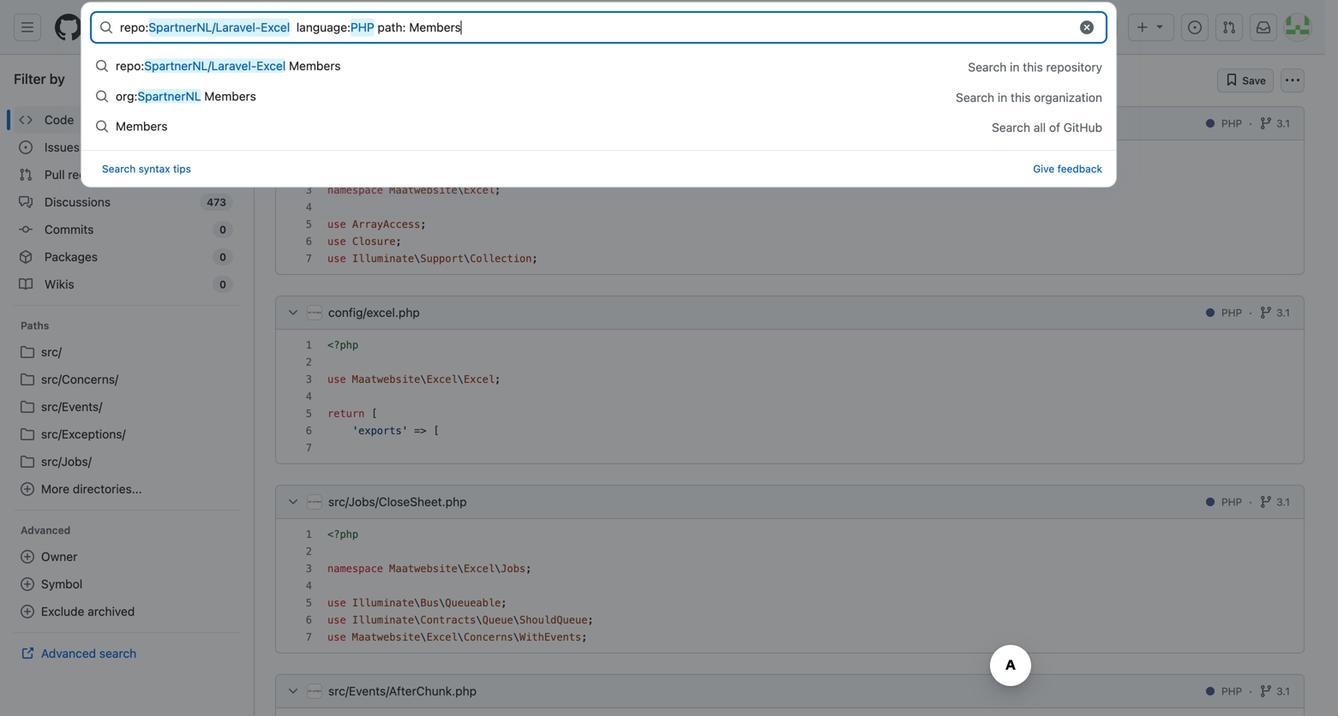 Task type: locate. For each thing, give the bounding box(es) containing it.
3 <?php from the top
[[328, 529, 358, 541]]

0 vertical spatial 7
[[306, 253, 312, 265]]

plus circle image inside owner button
[[21, 550, 34, 564]]

3.1 branch element for src/events/afterchunk.php
[[1277, 684, 1290, 700]]

3 row group from the top
[[276, 526, 1304, 646]]

0 vertical spatial 4
[[306, 201, 312, 213]]

maatwebsite for use maatwebsite \ excel \ excel ;
[[352, 374, 420, 386]]

3 1 link from the top
[[299, 529, 319, 541]]

<?php for config/excel.php
[[328, 340, 358, 352]]

commits
[[45, 222, 94, 237]]

1 for src/jobs/closesheet.php
[[306, 529, 312, 541]]

sc 9kayk9 0 image inside src/jobs/ link
[[21, 455, 34, 469]]

[
[[371, 408, 377, 420], [433, 425, 439, 437]]

0 vertical spatial 1 link
[[299, 150, 319, 162]]

language: for path: members
[[296, 20, 351, 34]]

0 vertical spatial 3 link
[[299, 184, 319, 196]]

2 vertical spatial 5 link
[[299, 598, 319, 610]]

5 for src/jobs/closesheet.php
[[306, 598, 312, 610]]

use illuminate \ bus \ queueable ;
[[328, 598, 507, 610]]

3 6 from the top
[[306, 615, 312, 627]]

1 vertical spatial 1
[[306, 340, 312, 352]]

return [
[[328, 408, 377, 420]]

2 link down collapse spartnernl/laravel-excel · src/jobs/closesheet.php 'image'
[[299, 546, 319, 558]]

1 vertical spatial 4 row
[[276, 388, 1304, 406]]

2 4 row from the top
[[276, 388, 1304, 406]]

php language element
[[1222, 116, 1242, 131], [1222, 305, 1242, 321], [1222, 495, 1242, 510], [1222, 684, 1242, 700]]

·
[[1249, 116, 1253, 130], [1249, 306, 1253, 320], [1249, 495, 1253, 509], [1249, 685, 1253, 699]]

0 vertical spatial namespace
[[328, 184, 383, 196]]

1 vertical spatial advanced
[[41, 647, 96, 661]]

sc 9kayk9 0 image for src/ link
[[21, 346, 34, 359]]

2 row
[[276, 354, 1304, 371], [276, 544, 1304, 561]]

maatwebsite up the arrayaccess
[[389, 184, 458, 196]]

5
[[306, 219, 312, 231], [306, 408, 312, 420], [306, 598, 312, 610]]

illuminate
[[352, 253, 414, 265], [352, 598, 414, 610], [352, 615, 414, 627]]

3 link for config/excel.php
[[299, 374, 319, 386]]

· for config/excel.php
[[1249, 306, 1253, 320]]

1 vertical spatial 2
[[306, 546, 312, 558]]

src/
[[41, 345, 62, 359]]

4 3.1 from the top
[[1277, 686, 1290, 698]]

0 vertical spatial this
[[1023, 60, 1043, 74]]

spartnernl/laravel- for repo: spartnernl/laravel-excel language: php path: members
[[149, 20, 261, 34]]

row group
[[276, 147, 1304, 267], [276, 337, 1304, 457], [276, 526, 1304, 646]]

3 plus circle image from the top
[[21, 578, 34, 592]]

collapse spartnernl/laravel-excel · src/jobs/closesheet.php image
[[286, 496, 300, 509]]

1 0 from the top
[[220, 224, 226, 236]]

1 3.1 from the top
[[1277, 117, 1290, 129]]

link external image
[[21, 647, 34, 661]]

2 3 from the top
[[306, 374, 312, 386]]

2 vertical spatial 4 row
[[276, 578, 1304, 595]]

1 vertical spatial 6
[[306, 425, 312, 437]]

None text field
[[120, 14, 1069, 41]]

7 link up collapse spartnernl/laravel-excel · config/excel.php image
[[299, 253, 319, 265]]

2 vertical spatial 4
[[306, 580, 312, 592]]

3 1 from the top
[[306, 529, 312, 541]]

3.1 link
[[1260, 116, 1290, 131], [1260, 305, 1290, 321], [1260, 495, 1290, 510], [1260, 684, 1290, 700]]

6 link right draggable pane splitter slider
[[299, 425, 319, 437]]

2 illuminate from the top
[[352, 598, 414, 610]]

pull requests link
[[14, 161, 240, 189]]

1 vertical spatial 3
[[306, 374, 312, 386]]

1 vertical spatial 7 link
[[299, 442, 319, 454]]

closure
[[352, 236, 396, 248]]

3
[[306, 184, 312, 196], [306, 374, 312, 386], [306, 563, 312, 575]]

6 link for src/jobs/closesheet.php
[[299, 615, 319, 627]]

issue opened image
[[1188, 21, 1202, 34]]

symbol
[[41, 577, 82, 592]]

2 4 link from the top
[[299, 391, 319, 403]]

<?php down config/excel.php link
[[328, 340, 358, 352]]

0 horizontal spatial in
[[998, 90, 1008, 104]]

2 3 link from the top
[[299, 374, 319, 386]]

2 vertical spatial 1 link
[[299, 529, 319, 541]]

plus circle image
[[21, 483, 34, 496], [21, 550, 34, 564], [21, 578, 34, 592], [21, 605, 34, 619]]

5 use from the top
[[328, 598, 346, 610]]

4 · from the top
[[1249, 685, 1253, 699]]

7 cell from the top
[[319, 578, 1304, 595]]

2 3.1 branch element from the top
[[1277, 305, 1290, 321]]

2 link
[[299, 357, 319, 369], [299, 546, 319, 558]]

sc 9kayk9 0 image inside code link
[[19, 113, 33, 127]]

1 link
[[299, 150, 319, 162], [299, 340, 319, 352], [299, 529, 319, 541]]

src/events/ link
[[14, 394, 240, 421]]

1 3 from the top
[[306, 184, 312, 196]]

plus circle image inside symbol button
[[21, 578, 34, 592]]

repository
[[1046, 60, 1103, 74]]

illuminate down use illuminate \ bus \ queueable ;
[[352, 615, 414, 627]]

1 vertical spatial 4
[[306, 391, 312, 403]]

1 vertical spatial 6 link
[[299, 425, 319, 437]]

2 cell from the top
[[319, 199, 1304, 216]]

1
[[306, 150, 312, 162], [306, 340, 312, 352], [306, 529, 312, 541]]

3 4 from the top
[[306, 580, 312, 592]]

2 vertical spatial 4 link
[[299, 580, 319, 592]]

2 1 from the top
[[306, 340, 312, 352]]

search up search in this organization
[[968, 60, 1007, 74]]

[ up "'exports'"
[[371, 408, 377, 420]]

row
[[276, 147, 1304, 165], [276, 182, 1304, 199], [276, 216, 1304, 233], [276, 233, 1304, 250], [276, 250, 1304, 267], [276, 337, 1304, 354], [276, 371, 1304, 388], [276, 406, 1304, 423], [276, 423, 1304, 440], [276, 526, 1304, 544], [276, 561, 1304, 578], [276, 595, 1304, 612], [276, 612, 1304, 629], [276, 629, 1304, 646]]

advanced
[[21, 525, 71, 537], [41, 647, 96, 661]]

;
[[495, 184, 501, 196], [420, 219, 427, 231], [396, 236, 402, 248], [532, 253, 538, 265], [495, 374, 501, 386], [526, 563, 532, 575], [501, 598, 507, 610], [588, 615, 594, 627], [581, 632, 588, 644]]

6 use from the top
[[328, 615, 346, 627]]

plus circle image inside exclude archived 'link'
[[21, 605, 34, 619]]

2 vertical spatial 7 link
[[299, 632, 319, 644]]

2 link for config/excel.php
[[299, 357, 319, 369]]

232
[[275, 72, 300, 89]]

4 plus circle image from the top
[[21, 605, 34, 619]]

3 6 link from the top
[[299, 615, 319, 627]]

2 vertical spatial 0
[[220, 279, 226, 291]]

2 5 from the top
[[306, 408, 312, 420]]

search left syntax
[[102, 163, 136, 175]]

1 path: from the left
[[374, 20, 403, 34]]

1 vertical spatial 2 row
[[276, 544, 1304, 561]]

3 use from the top
[[328, 253, 346, 265]]

maatwebsite down use illuminate \ bus \ queueable ;
[[352, 632, 420, 644]]

3 7 link from the top
[[299, 632, 319, 644]]

5 cell from the top
[[319, 440, 1304, 457]]

in down 'search in this repository'
[[998, 90, 1008, 104]]

2 path: from the left
[[378, 20, 406, 34]]

1 vertical spatial illuminate
[[352, 598, 414, 610]]

1 horizontal spatial [
[[433, 425, 439, 437]]

1 5 link from the top
[[299, 219, 319, 231]]

plus circle image left exclude
[[21, 605, 34, 619]]

3 for config/excel.php
[[306, 374, 312, 386]]

1 6 link from the top
[[299, 236, 319, 248]]

php for fourth "3.1" link from the bottom
[[1222, 117, 1242, 129]]

4 php language element from the top
[[1222, 684, 1242, 700]]

2 5 link from the top
[[299, 408, 319, 420]]

7 link up collapse spartnernl/laravel-excel · src/events/afterchunk.php icon at the left of page
[[299, 632, 319, 644]]

<?php up use arrayaccess ;
[[328, 150, 358, 162]]

repo: for repo: spartnernl/laravel-excel members
[[116, 59, 144, 73]]

· for src/events/afterchunk.php
[[1249, 685, 1253, 699]]

3 4 link from the top
[[299, 580, 319, 592]]

php for "3.1" link related to src/events/afterchunk.php
[[1222, 686, 1242, 698]]

org:
[[116, 89, 138, 103]]

search left all
[[992, 121, 1031, 135]]

plus circle image left more
[[21, 483, 34, 496]]

2 row for src/jobs/closesheet.php
[[276, 544, 1304, 561]]

spartnernl/laravel-
[[149, 20, 261, 34], [149, 20, 261, 34], [144, 59, 257, 73]]

dialog
[[81, 2, 1117, 188]]

pull
[[45, 168, 65, 182]]

1 php language element from the top
[[1222, 116, 1242, 131]]

8 row from the top
[[276, 406, 1304, 423]]

0 vertical spatial 4 row
[[276, 199, 1304, 216]]

5 link for src/jobs/closesheet.php
[[299, 598, 319, 610]]

3 4 row from the top
[[276, 578, 1304, 595]]

1 7 from the top
[[306, 253, 312, 265]]

2 vertical spatial row group
[[276, 526, 1304, 646]]

row group for config/excel.php
[[276, 337, 1304, 457]]

sc 9kayk9 0 image
[[1260, 117, 1273, 130], [19, 195, 33, 209], [19, 223, 33, 237], [1260, 306, 1273, 320], [21, 346, 34, 359], [21, 373, 34, 387], [21, 400, 34, 414], [21, 455, 34, 469], [1260, 496, 1273, 509]]

arrayaccess
[[352, 219, 420, 231]]

1 link for config/excel.php
[[299, 340, 319, 352]]

1 vertical spatial in
[[998, 90, 1008, 104]]

src/jobs/ link
[[14, 448, 240, 476]]

use maatwebsite \ excel \ excel ;
[[328, 374, 501, 386]]

search
[[968, 60, 1007, 74], [956, 90, 995, 104], [992, 121, 1031, 135], [102, 163, 136, 175]]

4 link for src/jobs/closesheet.php
[[299, 580, 319, 592]]

illuminate left bus
[[352, 598, 414, 610]]

command palette image
[[1086, 21, 1100, 34]]

sc 9kayk9 0 image for fourth "3.1" link from the bottom
[[1260, 117, 1273, 130]]

1 vertical spatial 4 link
[[299, 391, 319, 403]]

2 for config/excel.php
[[306, 357, 312, 369]]

advanced up owner
[[21, 525, 71, 537]]

2 3.1 link from the top
[[1260, 305, 1290, 321]]

2
[[306, 357, 312, 369], [306, 546, 312, 558]]

0 vertical spatial in
[[1010, 60, 1020, 74]]

0 vertical spatial illuminate
[[352, 253, 414, 265]]

3 link for src/jobs/closesheet.php
[[299, 563, 319, 575]]

0 vertical spatial row group
[[276, 147, 1304, 267]]

11 row from the top
[[276, 561, 1304, 578]]

0 vertical spatial 0
[[220, 224, 226, 236]]

3 3.1 branch element from the top
[[1277, 495, 1290, 510]]

none text field inside dialog
[[120, 14, 1069, 41]]

illuminate for support
[[352, 253, 414, 265]]

1 link down collapse spartnernl/laravel-excel · config/excel.php image
[[299, 340, 319, 352]]

sc 9kayk9 0 image inside src/ link
[[21, 346, 34, 359]]

2 vertical spatial 1
[[306, 529, 312, 541]]

files
[[304, 72, 330, 89]]

5 link
[[299, 219, 319, 231], [299, 408, 319, 420], [299, 598, 319, 610]]

2 vertical spatial 3 link
[[299, 563, 319, 575]]

archived
[[88, 605, 135, 619]]

6 link for config/excel.php
[[299, 425, 319, 437]]

org: spartnernl members
[[116, 89, 256, 103]]

plus circle image left symbol
[[21, 578, 34, 592]]

2 2 row from the top
[[276, 544, 1304, 561]]

3 3.1 from the top
[[1277, 496, 1290, 508]]

plus circle image inside the more directories... button
[[21, 483, 34, 496]]

search for search syntax tips
[[102, 163, 136, 175]]

this down 'search in this repository'
[[1011, 90, 1031, 104]]

1 vertical spatial 2 link
[[299, 546, 319, 558]]

7 link up collapse spartnernl/laravel-excel · src/jobs/closesheet.php 'image'
[[299, 442, 319, 454]]

collapse spartnernl/laravel-excel · config/excel.php image
[[286, 306, 300, 320]]

6 link up collapse spartnernl/laravel-excel · src/events/afterchunk.php icon at the left of page
[[299, 615, 319, 627]]

2 6 link from the top
[[299, 425, 319, 437]]

sc 9kayk9 0 image
[[1225, 73, 1239, 87], [19, 113, 33, 127], [19, 141, 33, 154], [19, 168, 33, 182], [19, 250, 33, 264], [19, 278, 33, 292], [21, 428, 34, 442], [1260, 685, 1273, 699]]

search in this repository
[[968, 60, 1103, 74]]

wikis
[[45, 277, 74, 292]]

7 row from the top
[[276, 371, 1304, 388]]

in
[[1010, 60, 1020, 74], [998, 90, 1008, 104]]

maatwebsite up the return [
[[352, 374, 420, 386]]

in up search in this organization
[[1010, 60, 1020, 74]]

0 vertical spatial 2 row
[[276, 354, 1304, 371]]

4 3.1 link from the top
[[1260, 684, 1290, 700]]

language:
[[293, 20, 347, 34], [296, 20, 351, 34]]

5 row from the top
[[276, 250, 1304, 267]]

plus circle image for exclude archived
[[21, 605, 34, 619]]

2 vertical spatial 3
[[306, 563, 312, 575]]

3.1
[[1277, 117, 1290, 129], [1277, 307, 1290, 319], [1277, 496, 1290, 508], [1277, 686, 1290, 698]]

7
[[306, 253, 312, 265], [306, 442, 312, 454], [306, 632, 312, 644]]

1 vertical spatial 5 link
[[299, 408, 319, 420]]

2 vertical spatial 5
[[306, 598, 312, 610]]

advanced element
[[7, 544, 247, 626]]

exclude
[[41, 605, 84, 619]]

0 vertical spatial 4 link
[[299, 201, 319, 213]]

path:
[[374, 20, 403, 34], [378, 20, 406, 34]]

2 7 from the top
[[306, 442, 312, 454]]

cell
[[319, 165, 1304, 182], [319, 199, 1304, 216], [319, 354, 1304, 371], [319, 388, 1304, 406], [319, 440, 1304, 457], [319, 544, 1304, 561], [319, 578, 1304, 595]]

2 use from the top
[[328, 236, 346, 248]]

2 vertical spatial 7
[[306, 632, 312, 644]]

advanced search link
[[14, 640, 240, 668]]

5 link for config/excel.php
[[299, 408, 319, 420]]

0 vertical spatial 1
[[306, 150, 312, 162]]

use illuminate \ support \ collection ;
[[328, 253, 538, 265]]

3 3 link from the top
[[299, 563, 319, 575]]

1 vertical spatial row group
[[276, 337, 1304, 457]]

3.1 for src/events/afterchunk.php
[[1277, 686, 1290, 698]]

1 use from the top
[[328, 219, 346, 231]]

10 row from the top
[[276, 526, 1304, 544]]

this
[[1023, 60, 1043, 74], [1011, 90, 1031, 104]]

requests
[[68, 168, 116, 182]]

search syntax tips link
[[102, 161, 191, 177]]

namespace for namespace maatwebsite \ excel \ jobs ;
[[328, 563, 383, 575]]

sc 9kayk9 0 image inside src/events/ link
[[21, 400, 34, 414]]

excel
[[261, 20, 290, 34], [261, 20, 290, 34], [257, 59, 286, 73], [464, 184, 495, 196], [427, 374, 458, 386], [464, 374, 495, 386], [464, 563, 495, 575], [427, 632, 458, 644]]

filter by element
[[7, 99, 247, 675]]

2 language: from the left
[[296, 20, 351, 34]]

2 vertical spatial 6
[[306, 615, 312, 627]]

3.1 for config/excel.php
[[1277, 307, 1290, 319]]

namespace
[[328, 184, 383, 196], [328, 563, 383, 575]]

2 row group from the top
[[276, 337, 1304, 457]]

2 vertical spatial illuminate
[[352, 615, 414, 627]]

use for use closure ;
[[328, 236, 346, 248]]

sc 9kayk9 0 image inside 'src/concerns/' link
[[21, 373, 34, 387]]

paths element
[[7, 339, 247, 511]]

1 6 from the top
[[306, 236, 312, 248]]

0 for wikis
[[220, 279, 226, 291]]

7 link for src/jobs/closesheet.php
[[299, 632, 319, 644]]

1 vertical spatial 1 link
[[299, 340, 319, 352]]

this for repository
[[1023, 60, 1043, 74]]

2 namespace from the top
[[328, 563, 383, 575]]

1 vertical spatial 0
[[220, 251, 226, 263]]

1 3.1 link from the top
[[1260, 116, 1290, 131]]

2 plus circle image from the top
[[21, 550, 34, 564]]

code
[[45, 113, 74, 127]]

4 3.1 branch element from the top
[[1277, 684, 1290, 700]]

illuminate for bus
[[352, 598, 414, 610]]

1 vertical spatial <?php
[[328, 340, 358, 352]]

2 link down collapse spartnernl/laravel-excel · config/excel.php image
[[299, 357, 319, 369]]

3.1 branch element for src/jobs/closesheet.php
[[1277, 495, 1290, 510]]

1 vertical spatial 3 link
[[299, 374, 319, 386]]

github
[[1064, 121, 1103, 135]]

config/excel.php
[[328, 306, 420, 320]]

1 2 link from the top
[[299, 357, 319, 369]]

advanced right link external icon
[[41, 647, 96, 661]]

2 vertical spatial <?php
[[328, 529, 358, 541]]

0 vertical spatial advanced
[[21, 525, 71, 537]]

php language element for src/events/afterchunk.php
[[1222, 684, 1242, 700]]

0
[[220, 224, 226, 236], [220, 251, 226, 263], [220, 279, 226, 291]]

0 vertical spatial 6
[[306, 236, 312, 248]]

1 horizontal spatial in
[[1010, 60, 1020, 74]]

0 horizontal spatial [
[[371, 408, 377, 420]]

sc 9kayk9 0 image inside src/exceptions/ link
[[21, 428, 34, 442]]

0 for commits
[[220, 224, 226, 236]]

3 illuminate from the top
[[352, 615, 414, 627]]

0 vertical spatial 5
[[306, 219, 312, 231]]

1 2 row from the top
[[276, 354, 1304, 371]]

1 vertical spatial 5
[[306, 408, 312, 420]]

use for use illuminate \ bus \ queueable ;
[[328, 598, 346, 610]]

namespace up use arrayaccess ;
[[328, 184, 383, 196]]

4 cell from the top
[[319, 388, 1304, 406]]

1 link for src/jobs/closesheet.php
[[299, 529, 319, 541]]

2 · from the top
[[1249, 306, 1253, 320]]

use
[[328, 219, 346, 231], [328, 236, 346, 248], [328, 253, 346, 265], [328, 374, 346, 386], [328, 598, 346, 610], [328, 615, 346, 627], [328, 632, 346, 644]]

namespace maatwebsite \ excel \ jobs ;
[[328, 563, 532, 575]]

search syntax tips
[[102, 163, 191, 175]]

sc 9kayk9 0 image for src/jobs/ link
[[21, 455, 34, 469]]

config/excel.php link
[[328, 306, 420, 320]]

withevents
[[520, 632, 581, 644]]

php for config/excel.php's "3.1" link
[[1222, 307, 1242, 319]]

maatwebsite up use illuminate \ bus \ queueable ;
[[389, 563, 458, 575]]

1 3.1 branch element from the top
[[1277, 116, 1290, 131]]

[ right '=>'
[[433, 425, 439, 437]]

2 2 link from the top
[[299, 546, 319, 558]]

exclude archived link
[[14, 598, 240, 626]]

0 vertical spatial 7 link
[[299, 253, 319, 265]]

support
[[420, 253, 464, 265]]

git pull request image
[[1223, 21, 1236, 34]]

3 5 link from the top
[[299, 598, 319, 610]]

0 vertical spatial <?php
[[328, 150, 358, 162]]

7 link inside 7 'row'
[[299, 442, 319, 454]]

'exports'
[[352, 425, 408, 437]]

src/events/
[[41, 400, 102, 414]]

2 <?php from the top
[[328, 340, 358, 352]]

1 vertical spatial [
[[433, 425, 439, 437]]

2 php language element from the top
[[1222, 305, 1242, 321]]

1 namespace from the top
[[328, 184, 383, 196]]

3 7 from the top
[[306, 632, 312, 644]]

illuminate down closure
[[352, 253, 414, 265]]

3 php language element from the top
[[1222, 495, 1242, 510]]

code link
[[14, 106, 240, 134]]

3.1 link for src/events/afterchunk.php
[[1260, 684, 1290, 700]]

src/events/afterchunk.php link
[[328, 685, 477, 699]]

language: for path:
[[293, 20, 347, 34]]

2 0 from the top
[[220, 251, 226, 263]]

pull requests
[[45, 168, 116, 182]]

sc 9kayk9 0 image for config/excel.php's "3.1" link
[[1260, 306, 1273, 320]]

1 1 link from the top
[[299, 150, 319, 162]]

2 6 from the top
[[306, 425, 312, 437]]

0 vertical spatial 5 link
[[299, 219, 319, 231]]

search down 'search in this repository'
[[956, 90, 995, 104]]

namespace up use illuminate \ bus \ queueable ;
[[328, 563, 383, 575]]

4 row
[[276, 199, 1304, 216], [276, 388, 1304, 406], [276, 578, 1304, 595]]

src/events/afterchunk.php
[[328, 685, 477, 699]]

3.1 branch element
[[1277, 116, 1290, 131], [1277, 305, 1290, 321], [1277, 495, 1290, 510], [1277, 684, 1290, 700]]

7 inside 'row'
[[306, 442, 312, 454]]

3 3 from the top
[[306, 563, 312, 575]]

homepage image
[[55, 14, 82, 41]]

0 vertical spatial 2 link
[[299, 357, 319, 369]]

this up search in this organization
[[1023, 60, 1043, 74]]

1 illuminate from the top
[[352, 253, 414, 265]]

1 link down collapse spartnernl/laravel-excel · src/jobs/closesheet.php 'image'
[[299, 529, 319, 541]]

0 vertical spatial 2
[[306, 357, 312, 369]]

sc 9kayk9 0 image for 'src/concerns/' link
[[21, 373, 34, 387]]

2 vertical spatial 6 link
[[299, 615, 319, 627]]

3 · from the top
[[1249, 495, 1253, 509]]

search for search all of github
[[992, 121, 1031, 135]]

7 link
[[299, 253, 319, 265], [299, 442, 319, 454], [299, 632, 319, 644]]

<?php down src/jobs/closesheet.php
[[328, 529, 358, 541]]

1 2 from the top
[[306, 357, 312, 369]]

2 4 from the top
[[306, 391, 312, 403]]

path: for path: members
[[378, 20, 406, 34]]

1 vertical spatial this
[[1011, 90, 1031, 104]]

0 vertical spatial 6 link
[[299, 236, 319, 248]]

1 vertical spatial 7
[[306, 442, 312, 454]]

more directories... button
[[14, 476, 240, 503]]

0 vertical spatial 3
[[306, 184, 312, 196]]

473
[[207, 196, 226, 208]]

3 0 from the top
[[220, 279, 226, 291]]

maatwebsite for namespace maatwebsite \ excel ;
[[389, 184, 458, 196]]

2 1 link from the top
[[299, 340, 319, 352]]

1 vertical spatial namespace
[[328, 563, 383, 575]]

plus circle image left owner
[[21, 550, 34, 564]]

7 for src/jobs/closesheet.php
[[306, 632, 312, 644]]

6 link left use closure ; on the left of page
[[299, 236, 319, 248]]

1 link down 232 files
[[299, 150, 319, 162]]

3.1 link for src/jobs/closesheet.php
[[1260, 495, 1290, 510]]



Task type: vqa. For each thing, say whether or not it's contained in the screenshot.


Task type: describe. For each thing, give the bounding box(es) containing it.
use for use maatwebsite \ excel \ concerns \ withevents ;
[[328, 632, 346, 644]]

3.1 for src/jobs/closesheet.php
[[1277, 496, 1290, 508]]

triangle down image
[[1153, 19, 1167, 33]]

use closure ;
[[328, 236, 402, 248]]

6 for config/excel.php
[[306, 425, 312, 437]]

repo: spartnernl/laravel-excel language: php path: members
[[120, 20, 461, 34]]

search
[[99, 647, 136, 661]]

give feedback
[[1033, 163, 1103, 175]]

queue
[[482, 615, 513, 627]]

4 for config/excel.php
[[306, 391, 312, 403]]

2 link for src/jobs/closesheet.php
[[299, 546, 319, 558]]

collection
[[470, 253, 532, 265]]

use for use illuminate \ support \ collection ;
[[328, 253, 346, 265]]

7 for config/excel.php
[[306, 442, 312, 454]]

repo: for repo: spartnernl/laravel-excel language: php path:
[[120, 20, 149, 34]]

spartnernl
[[138, 89, 201, 103]]

issues
[[45, 140, 80, 154]]

owner button
[[14, 544, 240, 571]]

5 for config/excel.php
[[306, 408, 312, 420]]

path: for path:
[[374, 20, 403, 34]]

4 row for config/excel.php
[[276, 388, 1304, 406]]

of
[[1049, 121, 1061, 135]]

contracts
[[420, 615, 476, 627]]

advanced search
[[41, 647, 136, 661]]

2 row from the top
[[276, 182, 1304, 199]]

1 cell from the top
[[319, 165, 1304, 182]]

save button
[[1218, 69, 1274, 93]]

1 1 from the top
[[306, 150, 312, 162]]

advanced for advanced search
[[41, 647, 96, 661]]

use for use illuminate \ contracts \ queue \ shouldqueue ;
[[328, 615, 346, 627]]

save
[[1243, 75, 1266, 87]]

repo: spartnernl/laravel-excel language: php path:
[[120, 20, 403, 34]]

namespace for namespace maatwebsite \ excel ;
[[328, 184, 383, 196]]

filter
[[14, 71, 46, 87]]

php language element for config/excel.php
[[1222, 305, 1242, 321]]

packages
[[45, 250, 98, 264]]

7 link for config/excel.php
[[299, 442, 319, 454]]

more
[[41, 482, 69, 496]]

use for use arrayaccess ;
[[328, 219, 346, 231]]

1 4 from the top
[[306, 201, 312, 213]]

queueable
[[445, 598, 501, 610]]

advanced for advanced
[[21, 525, 71, 537]]

in for organization
[[998, 90, 1008, 104]]

src/exceptions/ link
[[14, 421, 240, 448]]

open column options image
[[1286, 74, 1300, 87]]

7 row
[[276, 440, 1304, 457]]

src/ link
[[14, 339, 240, 366]]

1 for config/excel.php
[[306, 340, 312, 352]]

2 row for config/excel.php
[[276, 354, 1304, 371]]

1 <?php from the top
[[328, 150, 358, 162]]

src/concerns/
[[41, 373, 118, 387]]

3.1 link for config/excel.php
[[1260, 305, 1290, 321]]

collapse spartnernl/laravel-excel · src/events/afterchunk.php image
[[286, 685, 300, 699]]

syntax
[[139, 163, 170, 175]]

filter by
[[14, 71, 65, 87]]

plus circle image for symbol
[[21, 578, 34, 592]]

owner
[[41, 550, 77, 564]]

13 row from the top
[[276, 612, 1304, 629]]

src/jobs/closesheet.php
[[328, 495, 467, 509]]

use maatwebsite \ excel \ concerns \ withevents ;
[[328, 632, 588, 644]]

organization
[[1034, 90, 1103, 104]]

=>
[[414, 425, 427, 437]]

4 for src/jobs/closesheet.php
[[306, 580, 312, 592]]

plus circle image for more directories...
[[21, 483, 34, 496]]

src/exceptions/
[[41, 427, 126, 442]]

sc 9kayk9 0 image inside pull requests link
[[19, 168, 33, 182]]

2 for src/jobs/closesheet.php
[[306, 546, 312, 558]]

give feedback button
[[1033, 161, 1103, 177]]

12 row from the top
[[276, 595, 1304, 612]]

3 for src/jobs/closesheet.php
[[306, 563, 312, 575]]

sc 9kayk9 0 image for src/events/ link
[[21, 400, 34, 414]]

src/concerns/ link
[[14, 366, 240, 394]]

this for organization
[[1011, 90, 1031, 104]]

use illuminate \ contracts \ queue \ shouldqueue ;
[[328, 615, 594, 627]]

1 3 link from the top
[[299, 184, 319, 196]]

by
[[49, 71, 65, 87]]

dialog containing repo:
[[81, 2, 1117, 188]]

2k
[[214, 141, 226, 153]]

· for src/jobs/closesheet.php
[[1249, 495, 1253, 509]]

plus circle image for owner
[[21, 550, 34, 564]]

search all of github
[[992, 121, 1103, 135]]

plus image
[[1136, 21, 1150, 34]]

1 5 from the top
[[306, 219, 312, 231]]

'exports' => [
[[352, 425, 439, 437]]

discussions
[[45, 195, 111, 209]]

php language element for src/jobs/closesheet.php
[[1222, 495, 1242, 510]]

return
[[328, 408, 365, 420]]

use arrayaccess ;
[[328, 219, 427, 231]]

src/jobs/closesheet.php link
[[328, 495, 467, 509]]

4 link for config/excel.php
[[299, 391, 319, 403]]

in for repository
[[1010, 60, 1020, 74]]

tips
[[173, 163, 191, 175]]

6 cell from the top
[[319, 544, 1304, 561]]

concerns
[[464, 632, 513, 644]]

feedback
[[1058, 163, 1103, 175]]

0 for packages
[[220, 251, 226, 263]]

6 row from the top
[[276, 337, 1304, 354]]

3 row from the top
[[276, 216, 1304, 233]]

1 · from the top
[[1249, 116, 1253, 130]]

repo: for repo: spartnernl/laravel-excel language: php path: members
[[120, 20, 149, 34]]

repo: spartnernl/laravel-excel members
[[116, 59, 341, 73]]

<?php for src/jobs/closesheet.php
[[328, 529, 358, 541]]

3.1 branch element for config/excel.php
[[1277, 305, 1290, 321]]

search in this organization
[[956, 90, 1103, 104]]

1 4 row from the top
[[276, 199, 1304, 216]]

sc 9kayk9 0 image inside save button
[[1225, 73, 1239, 87]]

sc 9kayk9 0 image for src/jobs/closesheet.php "3.1" link
[[1260, 496, 1273, 509]]

search for search in this repository
[[968, 60, 1007, 74]]

all
[[1034, 121, 1046, 135]]

spartnernl/laravel- for repo: spartnernl/laravel-excel members
[[144, 59, 257, 73]]

3 cell from the top
[[319, 354, 1304, 371]]

php for src/jobs/closesheet.php "3.1" link
[[1222, 496, 1242, 508]]

row group for src/jobs/closesheet.php
[[276, 526, 1304, 646]]

0 vertical spatial [
[[371, 408, 377, 420]]

search for search in this organization
[[956, 90, 995, 104]]

src/jobs/
[[41, 455, 92, 469]]

bus
[[420, 598, 439, 610]]

spartnernl/laravel- for repo: spartnernl/laravel-excel language: php path:
[[149, 20, 261, 34]]

give
[[1033, 163, 1055, 175]]

14 row from the top
[[276, 629, 1304, 646]]

exclude archived
[[41, 605, 135, 619]]

4 row for src/jobs/closesheet.php
[[276, 578, 1304, 595]]

paths
[[21, 320, 49, 332]]

more directories...
[[41, 482, 142, 496]]

jobs
[[501, 563, 526, 575]]

shouldqueue
[[520, 615, 588, 627]]

4 row from the top
[[276, 233, 1304, 250]]

symbol button
[[14, 571, 240, 598]]

draggable pane splitter slider
[[252, 55, 256, 717]]

1 7 link from the top
[[299, 253, 319, 265]]

9 row from the top
[[276, 423, 1304, 440]]

namespace maatwebsite \ excel ;
[[328, 184, 501, 196]]

maatwebsite for namespace maatwebsite \ excel \ jobs ;
[[389, 563, 458, 575]]

1 4 link from the top
[[299, 201, 319, 213]]

notifications image
[[1257, 21, 1271, 34]]

232 files
[[275, 72, 330, 89]]

6 for src/jobs/closesheet.php
[[306, 615, 312, 627]]

1 row group from the top
[[276, 147, 1304, 267]]

maatwebsite for use maatwebsite \ excel \ concerns \ withevents ;
[[352, 632, 420, 644]]

use for use maatwebsite \ excel \ excel ;
[[328, 374, 346, 386]]

1 row from the top
[[276, 147, 1304, 165]]

directories...
[[73, 482, 142, 496]]



